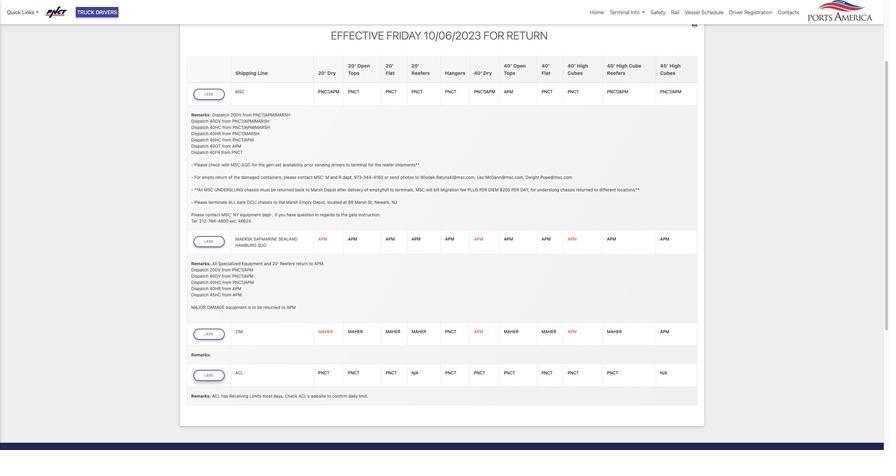 Task type: locate. For each thing, give the bounding box(es) containing it.
open left 40' flat
[[513, 63, 526, 69]]

dry
[[327, 70, 336, 76], [483, 70, 492, 76]]

for right eqc
[[252, 162, 257, 168]]

marsh up depot,
[[311, 187, 323, 193]]

1 horizontal spatial per
[[511, 187, 519, 193]]

tops inside 20' open tops
[[348, 70, 360, 76]]

gate
[[349, 212, 357, 218]]

1 vertical spatial of
[[364, 187, 368, 193]]

please down **all
[[194, 200, 207, 205]]

msc down shipping
[[235, 89, 245, 95]]

high for 40' high cubes
[[577, 63, 588, 69]]

contact down • please check with msc-eqc for the gen-set availability prior sending drivers to terminal for the reefer shipments**
[[298, 175, 313, 180]]

cubes right 40' flat
[[568, 70, 583, 76]]

return down with
[[215, 175, 227, 180]]

diem
[[488, 187, 499, 193]]

1 horizontal spatial and
[[330, 175, 338, 180]]

• left the check
[[191, 162, 193, 168]]

1 horizontal spatial open
[[513, 63, 526, 69]]

1 open from the left
[[357, 63, 370, 69]]

1 vertical spatial please
[[194, 200, 207, 205]]

please
[[194, 162, 207, 168], [194, 200, 207, 205], [191, 212, 204, 218]]

40' for 40' high cube reefers
[[607, 63, 615, 69]]

1 horizontal spatial of
[[364, 187, 368, 193]]

0 horizontal spatial and
[[264, 261, 271, 267]]

40dv down all
[[210, 274, 221, 279]]

dcli
[[247, 200, 257, 205]]

print image
[[692, 22, 697, 27]]

4 less button from the top
[[193, 371, 225, 382]]

45hc
[[210, 137, 221, 143], [210, 293, 221, 298]]

40' inside 40' open tops
[[504, 63, 512, 69]]

40' open tops
[[504, 63, 526, 76]]

0 horizontal spatial n/a
[[412, 371, 419, 376]]

apm inside remarks: dispatch 20dv from pnct/apm/marsh dispatch 40dv from pnct/apm/marsh dispatch 40hc from pnct/apm/marsh dispatch 40hr from pnct/marsh dispatch 45hc from pnct/apm dispatch 40ot from apm dispatch 40fr from pnct
[[232, 144, 241, 149]]

marsh up have on the left top of the page
[[286, 200, 298, 205]]

return inside remarks: all specialized equipment and 20' reefers return to apm. dispatch 20dv from pnct/apm dispatch 40dv from pnct/apm dispatch 40hc from pnct/apm dispatch 40hr from apm dispatch 45hc from apm
[[296, 261, 308, 267]]

the
[[259, 162, 265, 168], [375, 162, 381, 168], [234, 175, 240, 180], [279, 200, 285, 205], [341, 212, 347, 218]]

1 vertical spatial contact
[[205, 212, 220, 218]]

cubes for 40'
[[568, 70, 583, 76]]

40' high cubes
[[568, 63, 588, 76]]

• left **all
[[191, 187, 193, 193]]

0 horizontal spatial msc'
[[221, 212, 232, 218]]

2 40hc from the top
[[210, 280, 221, 285]]

1 45hc from the top
[[210, 137, 221, 143]]

20' for 20' dry
[[318, 70, 326, 76]]

40hc up 40ot
[[210, 125, 221, 130]]

0 horizontal spatial reefers
[[280, 261, 295, 267]]

1 vertical spatial and
[[264, 261, 271, 267]]

$200
[[500, 187, 510, 193]]

and left r
[[330, 175, 338, 180]]

40dv inside remarks: all specialized equipment and 20' reefers return to apm. dispatch 20dv from pnct/apm dispatch 40dv from pnct/apm dispatch 40hc from pnct/apm dispatch 40hr from apm dispatch 45hc from apm
[[210, 274, 221, 279]]

20dv up pnct/marsh
[[231, 112, 241, 118]]

1 horizontal spatial dry
[[483, 70, 492, 76]]

2 vertical spatial please
[[191, 212, 204, 218]]

located
[[327, 200, 342, 205]]

0 vertical spatial of
[[229, 175, 232, 180]]

0 vertical spatial 40dv
[[210, 119, 221, 124]]

1 horizontal spatial flat
[[542, 70, 551, 76]]

drivers
[[96, 9, 117, 15]]

40hc down all
[[210, 280, 221, 285]]

prior
[[304, 162, 314, 168]]

40hc inside remarks: all specialized equipment and 20' reefers return to apm. dispatch 20dv from pnct/apm dispatch 40dv from pnct/apm dispatch 40hc from pnct/apm dispatch 40hr from apm dispatch 45hc from apm
[[210, 280, 221, 285]]

quick links
[[7, 9, 34, 15]]

0 vertical spatial be
[[271, 187, 276, 193]]

2 40hr from the top
[[210, 286, 221, 292]]

1 40hr from the top
[[210, 131, 221, 136]]

for right day,
[[531, 187, 536, 193]]

40hr up 40ot
[[210, 131, 221, 136]]

0 horizontal spatial dry
[[327, 70, 336, 76]]

info
[[631, 9, 640, 15]]

0 horizontal spatial be
[[257, 305, 262, 310]]

days.
[[273, 394, 284, 399]]

check
[[208, 162, 220, 168]]

reefers inside 40' high cube reefers
[[607, 70, 625, 76]]

1 vertical spatial return
[[296, 261, 308, 267]]

3 remarks: from the top
[[191, 353, 211, 358]]

of
[[229, 175, 232, 180], [364, 187, 368, 193]]

after
[[337, 187, 346, 193]]

0 horizontal spatial contact
[[205, 212, 220, 218]]

20' inside 20' flat
[[386, 63, 394, 69]]

• left for
[[191, 175, 193, 180]]

• **all msc underslung chassis must be returned back to marsh depot after delivery of empty/full to terminals, msc will bill migration fee plus per diem $200 per day, for underslung chassis returned to different locations.**
[[191, 187, 640, 193]]

0 horizontal spatial high
[[577, 63, 588, 69]]

0 vertical spatial equipment
[[240, 212, 261, 218]]

reefers inside remarks: all specialized equipment and 20' reefers return to apm. dispatch 20dv from pnct/apm dispatch 40dv from pnct/apm dispatch 40hc from pnct/apm dispatch 40hr from apm dispatch 45hc from apm
[[280, 261, 295, 267]]

1 horizontal spatial tops
[[504, 70, 515, 76]]

4 less from the top
[[205, 374, 213, 378]]

0 vertical spatial return
[[215, 175, 227, 180]]

be right is at the bottom of page
[[257, 305, 262, 310]]

4 remarks: from the top
[[191, 394, 211, 399]]

pnct/apm inside remarks: dispatch 20dv from pnct/apm/marsh dispatch 40dv from pnct/apm/marsh dispatch 40hc from pnct/apm/marsh dispatch 40hr from pnct/marsh dispatch 45hc from pnct/apm dispatch 40ot from apm dispatch 40fr from pnct
[[233, 137, 254, 143]]

4 • from the top
[[191, 200, 193, 205]]

open inside 40' open tops
[[513, 63, 526, 69]]

764-
[[208, 219, 218, 224]]

40' flat
[[542, 63, 551, 76]]

pnct/apm/marsh
[[253, 112, 290, 118], [232, 119, 270, 124], [233, 125, 270, 130]]

0 vertical spatial and
[[330, 175, 338, 180]]

0 vertical spatial 40hc
[[210, 125, 221, 130]]

,
[[272, 212, 274, 218]]

40' right 40' open tops
[[542, 63, 550, 69]]

2 less button from the top
[[193, 237, 225, 248]]

20' reefers
[[412, 63, 430, 76]]

per left diem
[[479, 187, 487, 193]]

0 horizontal spatial of
[[229, 175, 232, 180]]

20' for 20' reefers
[[412, 63, 419, 69]]

remarks: for remarks: acl has receiving limits most days.  check acl's website to confirm daily limit.
[[191, 394, 211, 399]]

2 less from the top
[[205, 240, 213, 244]]

dry left 40' open tops
[[483, 70, 492, 76]]

rail
[[671, 9, 679, 15]]

terminal
[[351, 162, 367, 168]]

less
[[205, 92, 213, 96], [205, 240, 213, 244], [205, 333, 213, 337], [205, 374, 213, 378]]

2 horizontal spatial for
[[531, 187, 536, 193]]

973-
[[354, 175, 363, 180]]

high inside 40' high cube reefers
[[616, 63, 628, 69]]

0 horizontal spatial tops
[[348, 70, 360, 76]]

20' for 20' flat
[[386, 63, 394, 69]]

40' inside 40' high cubes
[[568, 63, 576, 69]]

pnct/apm
[[318, 89, 339, 95], [474, 89, 495, 95], [607, 89, 628, 95], [660, 89, 681, 95], [233, 137, 254, 143], [232, 268, 253, 273], [232, 274, 253, 279], [233, 280, 254, 285]]

high inside the 45' high cubes
[[670, 63, 681, 69]]

remarks: inside remarks: dispatch 20dv from pnct/apm/marsh dispatch 40dv from pnct/apm/marsh dispatch 40hc from pnct/apm/marsh dispatch 40hr from pnct/marsh dispatch 45hc from pnct/apm dispatch 40ot from apm dispatch 40fr from pnct
[[191, 112, 211, 118]]

0 vertical spatial please
[[194, 162, 207, 168]]

cube
[[629, 63, 641, 69]]

2 horizontal spatial high
[[670, 63, 681, 69]]

acl up receiving
[[235, 371, 243, 376]]

msc left the will
[[416, 187, 425, 193]]

shipments**
[[395, 162, 420, 168]]

1 less button from the top
[[193, 89, 225, 100]]

driver registration link
[[726, 6, 775, 19]]

5 maher from the left
[[504, 330, 519, 335]]

contact up 764-
[[205, 212, 220, 218]]

apm
[[504, 89, 513, 95], [232, 144, 241, 149], [318, 237, 327, 242], [348, 237, 357, 242], [386, 237, 395, 242], [412, 237, 421, 242], [445, 237, 454, 242], [474, 237, 483, 242], [504, 237, 513, 242], [542, 237, 551, 242], [568, 237, 577, 242], [607, 237, 616, 242], [660, 237, 669, 242], [232, 286, 241, 292], [233, 293, 242, 298], [287, 305, 296, 310], [474, 330, 483, 335], [568, 330, 577, 335], [660, 330, 669, 335]]

return left apm.
[[296, 261, 308, 267]]

2 dry from the left
[[483, 70, 492, 76]]

2 • from the top
[[191, 175, 193, 180]]

drivers
[[331, 162, 345, 168]]

1 tops from the left
[[348, 70, 360, 76]]

remarks: all specialized equipment and 20' reefers return to apm. dispatch 20dv from pnct/apm dispatch 40dv from pnct/apm dispatch 40hc from pnct/apm dispatch 40hr from apm dispatch 45hc from apm
[[191, 261, 325, 298]]

open left 20' flat in the top left of the page
[[357, 63, 370, 69]]

m
[[325, 175, 329, 180]]

high for 45' high cubes
[[670, 63, 681, 69]]

3 less button from the top
[[193, 329, 225, 340]]

0 horizontal spatial cubes
[[568, 70, 583, 76]]

the left reefer
[[375, 162, 381, 168]]

returned
[[277, 187, 294, 193], [576, 187, 593, 193], [263, 305, 280, 310]]

limits
[[250, 394, 261, 399]]

1 cubes from the left
[[568, 70, 583, 76]]

40' right hangers
[[474, 70, 482, 76]]

20dv
[[231, 112, 241, 118], [210, 268, 221, 273]]

open inside 20' open tops
[[357, 63, 370, 69]]

delivery
[[348, 187, 363, 193]]

0 horizontal spatial return
[[215, 175, 227, 180]]

per left day,
[[511, 187, 519, 193]]

the left gate at the left of page
[[341, 212, 347, 218]]

high for 40' high cube reefers
[[616, 63, 628, 69]]

terminal
[[610, 9, 630, 15]]

2 remarks: from the top
[[191, 261, 211, 267]]

driver registration
[[729, 9, 773, 15]]

45hc up 40ot
[[210, 137, 221, 143]]

1 vertical spatial 40dv
[[210, 274, 221, 279]]

acl's
[[299, 394, 310, 399]]

equipment inside please contact msc' ny equipment dept , if you have question in regards to the gate instruction. tel: 212-764-4800 ext: 46624
[[240, 212, 261, 218]]

2 high from the left
[[616, 63, 628, 69]]

terminate
[[208, 200, 227, 205]]

0 vertical spatial 40hr
[[210, 131, 221, 136]]

2 vertical spatial pnct/apm/marsh
[[233, 125, 270, 130]]

tops right '20' dry'
[[348, 70, 360, 76]]

40' left cube
[[607, 63, 615, 69]]

high inside 40' high cubes
[[577, 63, 588, 69]]

shipping line
[[235, 70, 268, 76]]

0 horizontal spatial per
[[479, 187, 487, 193]]

tops for 20'
[[348, 70, 360, 76]]

0 horizontal spatial 20dv
[[210, 268, 221, 273]]

from
[[243, 112, 252, 118], [222, 119, 231, 124], [222, 125, 231, 130], [222, 131, 231, 136], [222, 137, 231, 143], [222, 144, 231, 149], [221, 150, 230, 155], [222, 268, 231, 273], [222, 274, 231, 279], [222, 280, 231, 285], [222, 286, 231, 292], [222, 293, 231, 298]]

1 horizontal spatial cubes
[[660, 70, 675, 76]]

all
[[212, 261, 217, 267]]

0 vertical spatial 45hc
[[210, 137, 221, 143]]

0 horizontal spatial open
[[357, 63, 370, 69]]

2 40dv from the top
[[210, 274, 221, 279]]

1 vertical spatial be
[[257, 305, 262, 310]]

4800
[[218, 219, 228, 224]]

home link
[[587, 6, 607, 19]]

2 cubes from the left
[[660, 70, 675, 76]]

chassis down the must
[[258, 200, 272, 205]]

1 horizontal spatial contact
[[298, 175, 313, 180]]

1 dry from the left
[[327, 70, 336, 76]]

of right delivery
[[364, 187, 368, 193]]

20' open tops
[[348, 63, 370, 76]]

the inside please contact msc' ny equipment dept , if you have question in regards to the gate instruction. tel: 212-764-4800 ext: 46624
[[341, 212, 347, 218]]

2 open from the left
[[513, 63, 526, 69]]

40' down the for at the top
[[504, 63, 512, 69]]

dry for 20' dry
[[327, 70, 336, 76]]

1 vertical spatial acl
[[212, 394, 220, 399]]

be right the must
[[271, 187, 276, 193]]

tops
[[348, 70, 360, 76], [504, 70, 515, 76]]

40' for 40' flat
[[542, 63, 550, 69]]

for
[[194, 175, 201, 180]]

schedule
[[702, 9, 724, 15]]

1 per from the left
[[479, 187, 487, 193]]

3 high from the left
[[670, 63, 681, 69]]

1 horizontal spatial msc'
[[314, 175, 324, 180]]

2 horizontal spatial reefers
[[607, 70, 625, 76]]

20dv down all
[[210, 268, 221, 273]]

chassis up dcli
[[244, 187, 259, 193]]

40hc inside remarks: dispatch 20dv from pnct/apm/marsh dispatch 40dv from pnct/apm/marsh dispatch 40hc from pnct/apm/marsh dispatch 40hr from pnct/marsh dispatch 45hc from pnct/apm dispatch 40ot from apm dispatch 40fr from pnct
[[210, 125, 221, 130]]

for
[[252, 162, 257, 168], [368, 162, 374, 168], [531, 187, 536, 193]]

1 vertical spatial 40hr
[[210, 286, 221, 292]]

• for • please terminate all bare dcli chassis to the marsh empty depot, located at 88 marsh st, newark, nj
[[191, 200, 193, 205]]

45hc inside remarks: all specialized equipment and 20' reefers return to apm. dispatch 20dv from pnct/apm dispatch 40dv from pnct/apm dispatch 40hc from pnct/apm dispatch 40hr from apm dispatch 45hc from apm
[[210, 293, 221, 298]]

msc' up 4800 at the top of page
[[221, 212, 232, 218]]

hamburg
[[235, 243, 256, 248]]

0 horizontal spatial flat
[[386, 70, 395, 76]]

1 remarks: from the top
[[191, 112, 211, 118]]

2 per from the left
[[511, 187, 519, 193]]

1 horizontal spatial 20dv
[[231, 112, 241, 118]]

please for terminate
[[194, 200, 207, 205]]

3 • from the top
[[191, 187, 193, 193]]

•  for empty return of the damaged containers, please contact msc' m and r dept. 973-344-4160 or send photos  to wlodek.ratynski@msc.com, leo.mcgann@msc.com, dwight.pope@msc.com
[[191, 175, 572, 180]]

less button for acl
[[193, 371, 225, 382]]

of up underslung
[[229, 175, 232, 180]]

acl left has
[[212, 394, 220, 399]]

returned left different
[[576, 187, 593, 193]]

less for maersk safmarine sealand hamburg sud
[[205, 240, 213, 244]]

1 vertical spatial 40hc
[[210, 280, 221, 285]]

7 maher from the left
[[607, 330, 622, 335]]

cubes down 45'
[[660, 70, 675, 76]]

1 vertical spatial 20dv
[[210, 268, 221, 273]]

damage
[[207, 305, 225, 310]]

45hc up damage
[[210, 293, 221, 298]]

cubes inside the 45' high cubes
[[660, 70, 675, 76]]

flat right 40' open tops
[[542, 70, 551, 76]]

rail link
[[668, 6, 682, 19]]

msc right **all
[[204, 187, 213, 193]]

1 horizontal spatial return
[[296, 261, 308, 267]]

cubes for 45'
[[660, 70, 675, 76]]

1 40hc from the top
[[210, 125, 221, 130]]

marsh right 88
[[355, 200, 367, 205]]

receiving
[[229, 394, 248, 399]]

40' high cube reefers
[[607, 63, 641, 76]]

acl
[[235, 371, 243, 376], [212, 394, 220, 399]]

1 vertical spatial 45hc
[[210, 293, 221, 298]]

pnct
[[348, 89, 359, 95], [386, 89, 397, 95], [412, 89, 423, 95], [445, 89, 456, 95], [542, 89, 553, 95], [568, 89, 579, 95], [232, 150, 243, 155], [445, 330, 456, 335], [318, 371, 330, 376], [348, 371, 359, 376], [386, 371, 397, 376], [445, 371, 456, 376], [474, 371, 485, 376], [504, 371, 515, 376], [542, 371, 553, 376], [568, 371, 579, 376], [607, 371, 618, 376]]

msc' left m
[[314, 175, 324, 180]]

tops inside 40' open tops
[[504, 70, 515, 76]]

0 vertical spatial acl
[[235, 371, 243, 376]]

2 tops from the left
[[504, 70, 515, 76]]

equipment
[[240, 212, 261, 218], [226, 305, 247, 310]]

flat left 20' reefers
[[386, 70, 395, 76]]

please up for
[[194, 162, 207, 168]]

cubes inside 40' high cubes
[[568, 70, 583, 76]]

1 horizontal spatial n/a
[[660, 371, 667, 376]]

if
[[275, 212, 277, 218]]

equipment left is at the bottom of page
[[226, 305, 247, 310]]

for right terminal
[[368, 162, 374, 168]]

per
[[479, 187, 487, 193], [511, 187, 519, 193]]

3 less from the top
[[205, 333, 213, 337]]

and right equipment
[[264, 261, 271, 267]]

40hr up damage
[[210, 286, 221, 292]]

1 horizontal spatial reefers
[[412, 70, 430, 76]]

1 40dv from the top
[[210, 119, 221, 124]]

remarks: inside remarks: all specialized equipment and 20' reefers return to apm. dispatch 20dv from pnct/apm dispatch 40dv from pnct/apm dispatch 40hc from pnct/apm dispatch 40hr from apm dispatch 45hc from apm
[[191, 261, 211, 267]]

1 high from the left
[[577, 63, 588, 69]]

40' inside 40' high cube reefers
[[607, 63, 615, 69]]

flat for 40' flat
[[542, 70, 551, 76]]

and inside remarks: all specialized equipment and 20' reefers return to apm. dispatch 20dv from pnct/apm dispatch 40dv from pnct/apm dispatch 40hc from pnct/apm dispatch 40hr from apm dispatch 45hc from apm
[[264, 261, 271, 267]]

0 vertical spatial pnct/apm/marsh
[[253, 112, 290, 118]]

2 flat from the left
[[542, 70, 551, 76]]

dry left 20' open tops
[[327, 70, 336, 76]]

0 vertical spatial msc'
[[314, 175, 324, 180]]

1 horizontal spatial high
[[616, 63, 628, 69]]

20' inside 20' reefers
[[412, 63, 419, 69]]

wlodek.ratynski@msc.com,
[[420, 175, 476, 180]]

tops right 40' dry
[[504, 70, 515, 76]]

20' inside 20' open tops
[[348, 63, 356, 69]]

remarks: for remarks: dispatch 20dv from pnct/apm/marsh dispatch 40dv from pnct/apm/marsh dispatch 40hc from pnct/apm/marsh dispatch 40hr from pnct/marsh dispatch 45hc from pnct/apm dispatch 40ot from apm dispatch 40fr from pnct
[[191, 112, 211, 118]]

1 • from the top
[[191, 162, 193, 168]]

40dv up 40ot
[[210, 119, 221, 124]]

1 vertical spatial msc'
[[221, 212, 232, 218]]

1 less from the top
[[205, 92, 213, 96]]

40' right 40' flat
[[568, 63, 576, 69]]

check
[[285, 394, 297, 399]]

2 45hc from the top
[[210, 293, 221, 298]]

40' inside 40' flat
[[542, 63, 550, 69]]

4160
[[373, 175, 383, 180]]

0 vertical spatial 20dv
[[231, 112, 241, 118]]

**all
[[194, 187, 203, 193]]

please up the tel:
[[191, 212, 204, 218]]

less for zim
[[205, 333, 213, 337]]

chassis
[[244, 187, 259, 193], [560, 187, 575, 193], [258, 200, 272, 205]]

20dv inside remarks: dispatch 20dv from pnct/apm/marsh dispatch 40dv from pnct/apm/marsh dispatch 40hc from pnct/apm/marsh dispatch 40hr from pnct/marsh dispatch 45hc from pnct/apm dispatch 40ot from apm dispatch 40fr from pnct
[[231, 112, 241, 118]]

• up the tel:
[[191, 200, 193, 205]]

remarks: for remarks: all specialized equipment and 20' reefers return to apm. dispatch 20dv from pnct/apm dispatch 40dv from pnct/apm dispatch 40hc from pnct/apm dispatch 40hr from apm dispatch 45hc from apm
[[191, 261, 211, 267]]

return
[[215, 175, 227, 180], [296, 261, 308, 267]]

reefer
[[382, 162, 394, 168]]

equipment up 46624
[[240, 212, 261, 218]]

1 flat from the left
[[386, 70, 395, 76]]

msc' inside please contact msc' ny equipment dept , if you have question in regards to the gate instruction. tel: 212-764-4800 ext: 46624
[[221, 212, 232, 218]]



Task type: vqa. For each thing, say whether or not it's contained in the screenshot.


Task type: describe. For each thing, give the bounding box(es) containing it.
1 horizontal spatial msc
[[235, 89, 245, 95]]

less button for zim
[[193, 329, 225, 340]]

1 horizontal spatial for
[[368, 162, 374, 168]]

2 horizontal spatial marsh
[[355, 200, 367, 205]]

terminals,
[[395, 187, 414, 193]]

major damage equipment is to be returned to apm
[[191, 305, 296, 310]]

different
[[599, 187, 616, 193]]

ext:
[[230, 219, 237, 224]]

0 horizontal spatial msc
[[204, 187, 213, 193]]

to inside remarks: all specialized equipment and 20' reefers return to apm. dispatch 20dv from pnct/apm dispatch 40dv from pnct/apm dispatch 40hc from pnct/apm dispatch 40hr from apm dispatch 45hc from apm
[[309, 261, 313, 267]]

• please check with msc-eqc for the gen-set availability prior sending drivers to terminal for the reefer shipments**
[[191, 162, 420, 168]]

212-
[[199, 219, 208, 224]]

apm.
[[314, 261, 325, 267]]

empty
[[202, 175, 214, 180]]

dept
[[262, 212, 271, 218]]

open for 20' open tops
[[357, 63, 370, 69]]

links
[[22, 9, 34, 15]]

returned down please
[[277, 187, 294, 193]]

line
[[258, 70, 268, 76]]

for
[[484, 29, 504, 42]]

with
[[221, 162, 230, 168]]

6 maher from the left
[[542, 330, 556, 335]]

confirm
[[332, 394, 347, 399]]

0 horizontal spatial acl
[[212, 394, 220, 399]]

dry for 40' dry
[[483, 70, 492, 76]]

question
[[297, 212, 314, 218]]

safety link
[[648, 6, 668, 19]]

1 horizontal spatial be
[[271, 187, 276, 193]]

40' for 40' dry
[[474, 70, 482, 76]]

20' flat
[[386, 63, 395, 76]]

• for •  for empty return of the damaged containers, please contact msc' m and r dept. 973-344-4160 or send photos  to wlodek.ratynski@msc.com, leo.mcgann@msc.com, dwight.pope@msc.com
[[191, 175, 193, 180]]

at
[[343, 200, 347, 205]]

40' dry
[[474, 70, 492, 76]]

40fr
[[210, 150, 220, 155]]

45hc inside remarks: dispatch 20dv from pnct/apm/marsh dispatch 40dv from pnct/apm/marsh dispatch 40hc from pnct/apm/marsh dispatch 40hr from pnct/marsh dispatch 45hc from pnct/apm dispatch 40ot from apm dispatch 40fr from pnct
[[210, 137, 221, 143]]

instruction.
[[359, 212, 381, 218]]

sealand
[[278, 237, 298, 242]]

open for 40' open tops
[[513, 63, 526, 69]]

chassis right the underslung
[[560, 187, 575, 193]]

safmarine
[[254, 237, 277, 242]]

40hr inside remarks: all specialized equipment and 20' reefers return to apm. dispatch 20dv from pnct/apm dispatch 40dv from pnct/apm dispatch 40hc from pnct/apm dispatch 40hr from apm dispatch 45hc from apm
[[210, 286, 221, 292]]

depot,
[[313, 200, 326, 205]]

40ot
[[210, 144, 221, 149]]

tops for 40'
[[504, 70, 515, 76]]

remarks: acl has receiving limits most days.  check acl's website to confirm daily limit.
[[191, 394, 368, 399]]

20dv inside remarks: all specialized equipment and 20' reefers return to apm. dispatch 20dv from pnct/apm dispatch 40dv from pnct/apm dispatch 40hc from pnct/apm dispatch 40hr from apm dispatch 45hc from apm
[[210, 268, 221, 273]]

2 n/a from the left
[[660, 371, 667, 376]]

less for acl
[[205, 374, 213, 378]]

0 vertical spatial contact
[[298, 175, 313, 180]]

most
[[262, 394, 272, 399]]

40hr inside remarks: dispatch 20dv from pnct/apm/marsh dispatch 40dv from pnct/apm/marsh dispatch 40hc from pnct/apm/marsh dispatch 40hr from pnct/marsh dispatch 45hc from pnct/apm dispatch 40ot from apm dispatch 40fr from pnct
[[210, 131, 221, 136]]

1 maher from the left
[[318, 330, 333, 335]]

r
[[339, 175, 341, 180]]

back
[[295, 187, 305, 193]]

less button for maersk safmarine sealand hamburg sud
[[193, 237, 225, 248]]

remarks: for remarks:
[[191, 353, 211, 358]]

plus
[[468, 187, 478, 193]]

flat for 20' flat
[[386, 70, 395, 76]]

bare
[[237, 200, 246, 205]]

effective friday 10/06/2023 for return
[[331, 29, 548, 42]]

45' high cubes
[[660, 63, 681, 76]]

or
[[384, 175, 389, 180]]

equipment
[[242, 261, 263, 267]]

daily
[[348, 394, 358, 399]]

you
[[278, 212, 286, 218]]

less button for msc
[[193, 89, 225, 100]]

st,
[[368, 200, 373, 205]]

4 maher from the left
[[412, 330, 426, 335]]

depot
[[324, 187, 336, 193]]

1 n/a from the left
[[412, 371, 419, 376]]

migration
[[441, 187, 459, 193]]

the up you on the top left of page
[[279, 200, 285, 205]]

limit.
[[359, 394, 368, 399]]

underslung
[[537, 187, 559, 193]]

dept.
[[343, 175, 353, 180]]

the down msc-
[[234, 175, 240, 180]]

45'
[[660, 63, 668, 69]]

2 horizontal spatial msc
[[416, 187, 425, 193]]

344-
[[363, 175, 373, 180]]

• for • **all msc underslung chassis must be returned back to marsh depot after delivery of empty/full to terminals, msc will bill migration fee plus per diem $200 per day, for underslung chassis returned to different locations.**
[[191, 187, 193, 193]]

have
[[287, 212, 296, 218]]

1 horizontal spatial marsh
[[311, 187, 323, 193]]

empty
[[299, 200, 312, 205]]

availability
[[283, 162, 303, 168]]

is
[[248, 305, 251, 310]]

msc-
[[231, 162, 242, 168]]

quick links link
[[7, 8, 38, 16]]

send
[[390, 175, 399, 180]]

1 vertical spatial pnct/apm/marsh
[[232, 119, 270, 124]]

vessel schedule
[[685, 9, 724, 15]]

40' for 40' high cubes
[[568, 63, 576, 69]]

driver
[[729, 9, 743, 15]]

photos
[[400, 175, 414, 180]]

underslung
[[214, 187, 243, 193]]

specialized
[[218, 261, 241, 267]]

website
[[311, 394, 326, 399]]

pnct inside remarks: dispatch 20dv from pnct/apm/marsh dispatch 40dv from pnct/apm/marsh dispatch 40hc from pnct/apm/marsh dispatch 40hr from pnct/marsh dispatch 45hc from pnct/apm dispatch 40ot from apm dispatch 40fr from pnct
[[232, 150, 243, 155]]

1 horizontal spatial acl
[[235, 371, 243, 376]]

pnct/marsh
[[232, 131, 259, 136]]

• for • please check with msc-eqc for the gen-set availability prior sending drivers to terminal for the reefer shipments**
[[191, 162, 193, 168]]

to inside please contact msc' ny equipment dept , if you have question in regards to the gate instruction. tel: 212-764-4800 ext: 46624
[[336, 212, 340, 218]]

fee
[[460, 187, 466, 193]]

sud
[[258, 243, 266, 248]]

less for msc
[[205, 92, 213, 96]]

nj
[[392, 200, 397, 205]]

will
[[426, 187, 432, 193]]

the left gen- at the left top of the page
[[259, 162, 265, 168]]

please inside please contact msc' ny equipment dept , if you have question in regards to the gate instruction. tel: 212-764-4800 ext: 46624
[[191, 212, 204, 218]]

40dv inside remarks: dispatch 20dv from pnct/apm/marsh dispatch 40dv from pnct/apm/marsh dispatch 40hc from pnct/apm/marsh dispatch 40hr from pnct/marsh dispatch 45hc from pnct/apm dispatch 40ot from apm dispatch 40fr from pnct
[[210, 119, 221, 124]]

maersk
[[235, 237, 252, 242]]

2 maher from the left
[[348, 330, 363, 335]]

10/06/2023
[[424, 29, 481, 42]]

containers,
[[261, 175, 282, 180]]

vessel schedule link
[[682, 6, 726, 19]]

please
[[284, 175, 296, 180]]

contact inside please contact msc' ny equipment dept , if you have question in regards to the gate instruction. tel: 212-764-4800 ext: 46624
[[205, 212, 220, 218]]

sending
[[315, 162, 330, 168]]

3 maher from the left
[[386, 330, 400, 335]]

returned right is at the bottom of page
[[263, 305, 280, 310]]

20' inside remarks: all specialized equipment and 20' reefers return to apm. dispatch 20dv from pnct/apm dispatch 40dv from pnct/apm dispatch 40hc from pnct/apm dispatch 40hr from apm dispatch 45hc from apm
[[272, 261, 279, 267]]

day,
[[520, 187, 529, 193]]

newark,
[[374, 200, 390, 205]]

40' for 40' open tops
[[504, 63, 512, 69]]

88
[[348, 200, 353, 205]]

eqc
[[242, 162, 251, 168]]

terminal info link
[[607, 6, 648, 19]]

major
[[191, 305, 206, 310]]

set
[[275, 162, 281, 168]]

0 horizontal spatial for
[[252, 162, 257, 168]]

20' for 20' open tops
[[348, 63, 356, 69]]

vessel
[[685, 9, 700, 15]]

0 horizontal spatial marsh
[[286, 200, 298, 205]]

regards
[[320, 212, 335, 218]]

truck drivers link
[[76, 7, 119, 18]]

effective
[[331, 29, 384, 42]]

please for check
[[194, 162, 207, 168]]

1 vertical spatial equipment
[[226, 305, 247, 310]]



